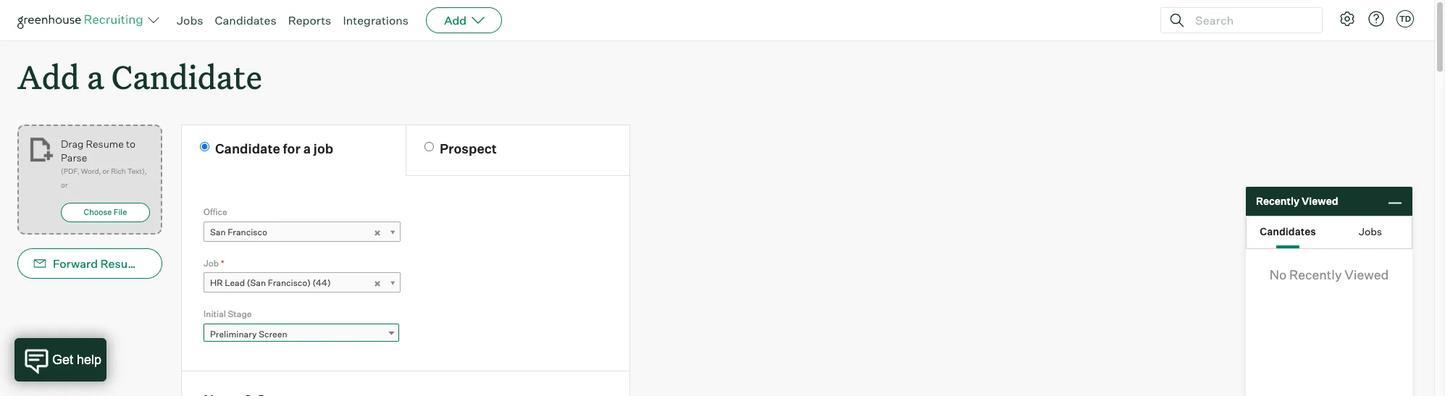 Task type: vqa. For each thing, say whether or not it's contained in the screenshot.
Networks
no



Task type: locate. For each thing, give the bounding box(es) containing it.
resume inside drag resume to parse (pdf, word, or rich text), or
[[86, 138, 124, 150]]

(44)
[[313, 278, 331, 289]]

resume
[[86, 138, 124, 150], [100, 257, 145, 271]]

0 vertical spatial resume
[[86, 138, 124, 150]]

forward
[[53, 257, 98, 271]]

0 horizontal spatial candidates
[[215, 13, 277, 28]]

a right for
[[303, 141, 311, 157]]

rich
[[111, 167, 126, 175]]

1 horizontal spatial or
[[103, 167, 109, 175]]

preliminary
[[210, 329, 257, 340]]

0 horizontal spatial add
[[17, 55, 79, 98]]

francisco)
[[268, 278, 311, 289]]

1 vertical spatial candidate
[[215, 141, 280, 157]]

1 vertical spatial or
[[61, 181, 68, 189]]

viewed
[[1302, 195, 1339, 207], [1345, 267, 1389, 283]]

*
[[221, 258, 224, 269]]

email
[[165, 257, 196, 271]]

Candidate for a job radio
[[200, 142, 209, 152]]

a down greenhouse recruiting image
[[87, 55, 104, 98]]

1 vertical spatial resume
[[100, 257, 145, 271]]

td
[[1400, 14, 1411, 24]]

0 vertical spatial add
[[444, 13, 467, 28]]

reports link
[[288, 13, 331, 28]]

resume for forward
[[100, 257, 145, 271]]

initial
[[204, 309, 226, 320]]

preliminary screen
[[210, 329, 287, 340]]

1 vertical spatial add
[[17, 55, 79, 98]]

job *
[[204, 258, 224, 269]]

recently viewed
[[1256, 195, 1339, 207]]

0 vertical spatial or
[[103, 167, 109, 175]]

resume left to
[[86, 138, 124, 150]]

or left rich
[[103, 167, 109, 175]]

1 horizontal spatial add
[[444, 13, 467, 28]]

forward resume via email button
[[17, 249, 196, 279]]

candidates right jobs
[[215, 13, 277, 28]]

add for add a candidate
[[17, 55, 79, 98]]

san
[[210, 227, 226, 237]]

candidates
[[215, 13, 277, 28], [1260, 225, 1316, 237]]

job
[[314, 141, 333, 157]]

candidate down jobs
[[111, 55, 262, 98]]

candidates down recently viewed
[[1260, 225, 1316, 237]]

word,
[[81, 167, 101, 175]]

candidate right candidate for a job radio in the top of the page
[[215, 141, 280, 157]]

1 horizontal spatial a
[[303, 141, 311, 157]]

no recently viewed
[[1270, 267, 1389, 283]]

(pdf,
[[61, 167, 79, 175]]

0 horizontal spatial viewed
[[1302, 195, 1339, 207]]

add for add
[[444, 13, 467, 28]]

no
[[1270, 267, 1287, 283]]

resume left via
[[100, 257, 145, 271]]

Prospect radio
[[425, 142, 434, 152]]

configure image
[[1339, 10, 1356, 28]]

or down (pdf,
[[61, 181, 68, 189]]

prospect
[[440, 141, 497, 157]]

1 horizontal spatial viewed
[[1345, 267, 1389, 283]]

hr lead (san francisco) (44) link
[[204, 273, 401, 294]]

to
[[126, 138, 135, 150]]

recently
[[1256, 195, 1300, 207], [1290, 267, 1342, 283]]

add
[[444, 13, 467, 28], [17, 55, 79, 98]]

candidate
[[111, 55, 262, 98], [215, 141, 280, 157]]

lead
[[225, 278, 245, 289]]

0 vertical spatial candidates
[[215, 13, 277, 28]]

or
[[103, 167, 109, 175], [61, 181, 68, 189]]

a
[[87, 55, 104, 98], [303, 141, 311, 157]]

resume inside "button"
[[100, 257, 145, 271]]

1 vertical spatial candidates
[[1260, 225, 1316, 237]]

screen
[[259, 329, 287, 340]]

add inside popup button
[[444, 13, 467, 28]]

candidates link
[[215, 13, 277, 28]]

0 horizontal spatial a
[[87, 55, 104, 98]]



Task type: describe. For each thing, give the bounding box(es) containing it.
via
[[147, 257, 163, 271]]

stage
[[228, 309, 252, 320]]

td button
[[1397, 10, 1414, 28]]

for
[[283, 141, 301, 157]]

resume for drag
[[86, 138, 124, 150]]

integrations
[[343, 13, 409, 28]]

drag resume to parse (pdf, word, or rich text), or
[[61, 138, 147, 189]]

0 vertical spatial a
[[87, 55, 104, 98]]

integrations link
[[343, 13, 409, 28]]

hr
[[210, 278, 223, 289]]

0 vertical spatial recently
[[1256, 195, 1300, 207]]

jobs link
[[177, 13, 203, 28]]

drag
[[61, 138, 84, 150]]

job
[[204, 258, 219, 269]]

office
[[204, 207, 227, 217]]

1 horizontal spatial candidates
[[1260, 225, 1316, 237]]

jobs
[[177, 13, 203, 28]]

reports
[[288, 13, 331, 28]]

parse
[[61, 152, 87, 164]]

add button
[[426, 7, 502, 33]]

choose
[[84, 207, 112, 217]]

0 vertical spatial candidate
[[111, 55, 262, 98]]

text),
[[127, 167, 147, 175]]

san francisco link
[[204, 221, 401, 242]]

file
[[114, 207, 127, 217]]

td button
[[1394, 7, 1417, 30]]

forward resume via email
[[53, 257, 196, 271]]

0 vertical spatial viewed
[[1302, 195, 1339, 207]]

Search text field
[[1192, 10, 1309, 31]]

add a candidate
[[17, 55, 262, 98]]

san francisco
[[210, 227, 267, 237]]

greenhouse recruiting image
[[17, 12, 148, 29]]

1 vertical spatial viewed
[[1345, 267, 1389, 283]]

preliminary screen link
[[204, 324, 399, 345]]

0 horizontal spatial or
[[61, 181, 68, 189]]

choose file
[[84, 207, 127, 217]]

initial stage
[[204, 309, 252, 320]]

candidate for a job
[[215, 141, 333, 157]]

(san
[[247, 278, 266, 289]]

francisco
[[228, 227, 267, 237]]

1 vertical spatial a
[[303, 141, 311, 157]]

1 vertical spatial recently
[[1290, 267, 1342, 283]]

hr lead (san francisco) (44)
[[210, 278, 331, 289]]



